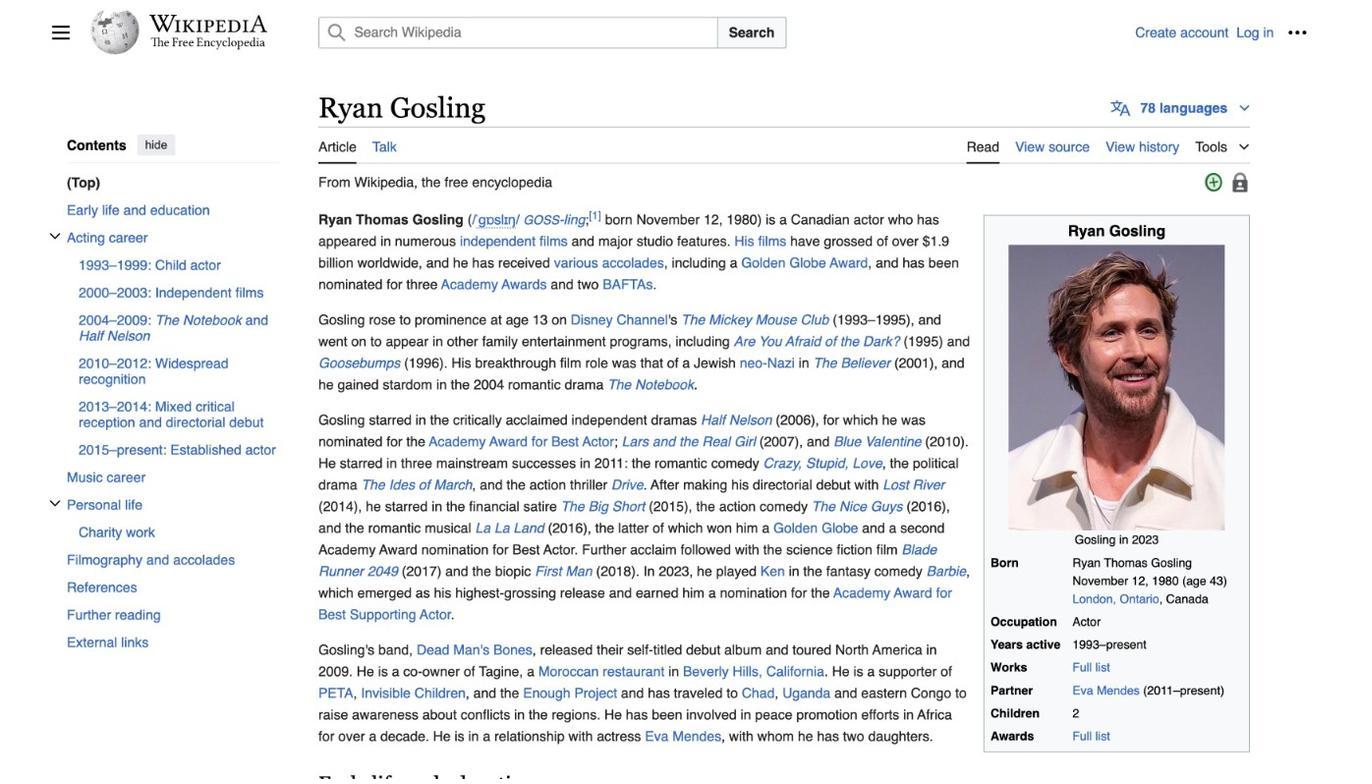 Task type: vqa. For each thing, say whether or not it's contained in the screenshot.
"Wikipedia" image
yes



Task type: describe. For each thing, give the bounding box(es) containing it.
page semi-protected image
[[1231, 172, 1251, 192]]

2 x small image from the top
[[49, 498, 61, 510]]

wikipedia image
[[149, 15, 267, 32]]

this is a good article. click here for more information. image
[[1204, 172, 1223, 192]]

log in and more options image
[[1288, 23, 1308, 42]]

menu image
[[51, 23, 71, 42]]



Task type: locate. For each thing, give the bounding box(es) containing it.
language progressive image
[[1111, 98, 1131, 118]]

Search Wikipedia search field
[[318, 17, 719, 48]]

x small image
[[49, 230, 61, 242], [49, 498, 61, 510]]

0 vertical spatial x small image
[[49, 230, 61, 242]]

personal tools navigation
[[1136, 17, 1314, 48]]

1 x small image from the top
[[49, 230, 61, 242]]

main content
[[311, 89, 1308, 780]]

None search field
[[295, 17, 1136, 48]]

1 vertical spatial x small image
[[49, 498, 61, 510]]

the free encyclopedia image
[[151, 37, 266, 50]]



